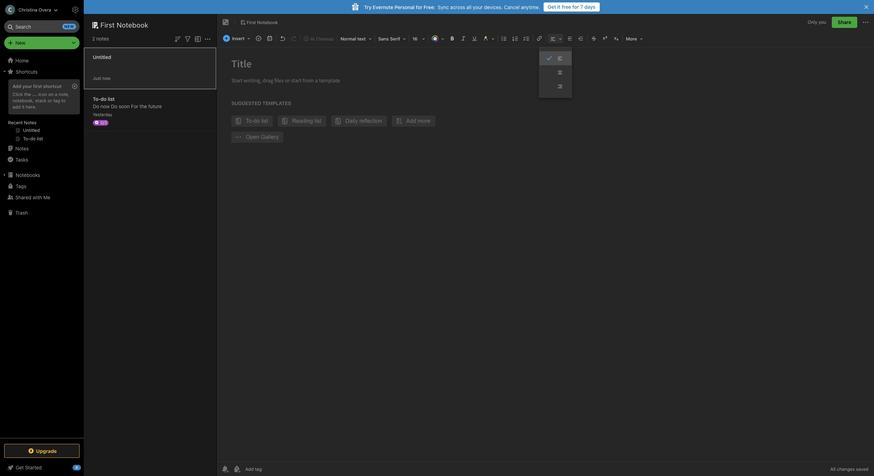 Task type: vqa. For each thing, say whether or not it's contained in the screenshot.
the now
yes



Task type: locate. For each thing, give the bounding box(es) containing it.
new button
[[4, 37, 80, 49]]

More field
[[624, 34, 645, 44]]

the
[[24, 91, 31, 97], [140, 103, 147, 109]]

1 vertical spatial now
[[101, 103, 110, 109]]

strikethrough image
[[589, 34, 599, 43]]

1 horizontal spatial first notebook
[[247, 19, 278, 25]]

with
[[33, 194, 42, 200]]

menu item
[[540, 51, 572, 65]]

your
[[473, 4, 483, 10], [22, 83, 32, 89]]

first up notes
[[101, 21, 115, 29]]

0 horizontal spatial it
[[22, 104, 25, 110]]

for left 7
[[573, 4, 579, 10]]

dropdown list menu
[[540, 51, 572, 93]]

0/3
[[101, 120, 107, 125]]

share button
[[832, 17, 858, 28]]

first notebook up notes
[[101, 21, 148, 29]]

click to collapse image
[[81, 463, 86, 472]]

1 horizontal spatial notebook
[[257, 19, 278, 25]]

for inside button
[[573, 4, 579, 10]]

notebook,
[[13, 98, 34, 103]]

do down 'list'
[[111, 103, 117, 109]]

christina overa
[[19, 7, 51, 12]]

get
[[548, 4, 556, 10], [16, 465, 24, 471]]

home link
[[0, 55, 84, 66]]

1 horizontal spatial the
[[140, 103, 147, 109]]

0 vertical spatial it
[[558, 4, 561, 10]]

add
[[13, 104, 21, 110]]

it inside button
[[558, 4, 561, 10]]

1 vertical spatial more actions field
[[204, 34, 212, 43]]

sans serif
[[378, 36, 400, 42]]

or
[[48, 98, 52, 103]]

get left started
[[16, 465, 24, 471]]

1 horizontal spatial for
[[573, 4, 579, 10]]

anytime.
[[521, 4, 540, 10]]

0 vertical spatial your
[[473, 4, 483, 10]]

insert link image
[[535, 34, 545, 43]]

subscript image
[[612, 34, 621, 43]]

0 horizontal spatial get
[[16, 465, 24, 471]]

Alignment field
[[547, 34, 564, 44]]

0 vertical spatial now
[[102, 76, 111, 81]]

notebook
[[257, 19, 278, 25], [117, 21, 148, 29]]

your up click the ... on the left
[[22, 83, 32, 89]]

changes
[[837, 466, 855, 472]]

new
[[15, 40, 25, 46]]

trash link
[[0, 207, 83, 218]]

first inside button
[[247, 19, 256, 25]]

2 notes
[[92, 36, 109, 42]]

click
[[13, 91, 23, 97]]

1 vertical spatial the
[[140, 103, 147, 109]]

0 horizontal spatial the
[[24, 91, 31, 97]]

for
[[131, 103, 138, 109]]

View options field
[[192, 34, 202, 43]]

now down do
[[101, 103, 110, 109]]

More actions field
[[862, 17, 870, 28], [204, 34, 212, 43]]

notes right recent at the top of the page
[[24, 120, 37, 125]]

started
[[25, 465, 42, 471]]

get inside button
[[548, 4, 556, 10]]

try evernote personal for free: sync across all your devices. cancel anytime.
[[364, 4, 540, 10]]

0 vertical spatial notes
[[24, 120, 37, 125]]

it inside icon on a note, notebook, stack or tag to add it here.
[[22, 104, 25, 110]]

0 horizontal spatial more actions field
[[204, 34, 212, 43]]

expand notebooks image
[[2, 172, 7, 178]]

0 vertical spatial the
[[24, 91, 31, 97]]

notebook inside button
[[257, 19, 278, 25]]

do
[[101, 96, 107, 102]]

to-
[[93, 96, 101, 102]]

2 do from the left
[[111, 103, 117, 109]]

notes
[[24, 120, 37, 125], [15, 145, 29, 151]]

just
[[93, 76, 101, 81]]

Heading level field
[[338, 34, 374, 44]]

italic image
[[459, 34, 468, 43]]

to-do list do now do soon for the future
[[93, 96, 162, 109]]

1 horizontal spatial more actions field
[[862, 17, 870, 28]]

shortcut
[[43, 83, 61, 89]]

1 horizontal spatial first
[[247, 19, 256, 25]]

the right for
[[140, 103, 147, 109]]

first
[[247, 19, 256, 25], [101, 21, 115, 29]]

recent notes
[[8, 120, 37, 125]]

undo image
[[278, 34, 288, 43]]

notes up tasks
[[15, 145, 29, 151]]

get for get it free for 7 days
[[548, 4, 556, 10]]

numbered list image
[[511, 34, 520, 43]]

your right all
[[473, 4, 483, 10]]

me
[[43, 194, 50, 200]]

notes inside group
[[24, 120, 37, 125]]

16
[[413, 36, 418, 42]]

1 vertical spatial get
[[16, 465, 24, 471]]

first notebook up task icon
[[247, 19, 278, 25]]

now
[[102, 76, 111, 81], [101, 103, 110, 109]]

get left free
[[548, 4, 556, 10]]

1 vertical spatial it
[[22, 104, 25, 110]]

the inside to-do list do now do soon for the future
[[140, 103, 147, 109]]

for
[[573, 4, 579, 10], [416, 4, 423, 10]]

0 vertical spatial get
[[548, 4, 556, 10]]

more
[[626, 36, 637, 42]]

group
[[0, 77, 83, 146]]

1 horizontal spatial your
[[473, 4, 483, 10]]

get inside help and learning task checklist field
[[16, 465, 24, 471]]

Insert field
[[221, 34, 253, 43]]

sans
[[378, 36, 389, 42]]

1 vertical spatial notes
[[15, 145, 29, 151]]

untitled
[[93, 54, 111, 60]]

1 horizontal spatial it
[[558, 4, 561, 10]]

saved
[[856, 466, 869, 472]]

first
[[33, 83, 42, 89]]

add your first shortcut
[[13, 83, 61, 89]]

list
[[108, 96, 115, 102]]

1 vertical spatial your
[[22, 83, 32, 89]]

settings image
[[71, 6, 80, 14]]

icon
[[38, 91, 47, 97]]

0 horizontal spatial your
[[22, 83, 32, 89]]

get for get started
[[16, 465, 24, 471]]

shortcuts
[[16, 69, 38, 75]]

1 horizontal spatial do
[[111, 103, 117, 109]]

add filters image
[[184, 35, 192, 43]]

personal
[[395, 4, 415, 10]]

underline image
[[470, 34, 480, 43]]

it down notebook,
[[22, 104, 25, 110]]

for left free:
[[416, 4, 423, 10]]

now right just
[[102, 76, 111, 81]]

click the ...
[[13, 91, 37, 97]]

a
[[55, 91, 57, 97]]

more actions field right 'share' button
[[862, 17, 870, 28]]

do
[[93, 103, 99, 109], [111, 103, 117, 109]]

do down to-
[[93, 103, 99, 109]]

more actions field right view options field
[[204, 34, 212, 43]]

add tag image
[[233, 465, 241, 473]]

tree
[[0, 55, 84, 438]]

2 for from the left
[[416, 4, 423, 10]]

0 horizontal spatial for
[[416, 4, 423, 10]]

Sort options field
[[173, 34, 182, 43]]

add a reminder image
[[221, 465, 229, 473]]

normal
[[341, 36, 356, 42]]

it left free
[[558, 4, 561, 10]]

1 horizontal spatial get
[[548, 4, 556, 10]]

the inside group
[[24, 91, 31, 97]]

more actions image
[[862, 18, 870, 27]]

1 for from the left
[[573, 4, 579, 10]]

first notebook
[[247, 19, 278, 25], [101, 21, 148, 29]]

serif
[[390, 36, 400, 42]]

0 horizontal spatial do
[[93, 103, 99, 109]]

tasks button
[[0, 154, 83, 165]]

task image
[[254, 34, 264, 43]]

first up task icon
[[247, 19, 256, 25]]

free:
[[424, 4, 436, 10]]

the left the ...
[[24, 91, 31, 97]]

new search field
[[9, 20, 76, 33]]

for for free:
[[416, 4, 423, 10]]



Task type: describe. For each thing, give the bounding box(es) containing it.
for for 7
[[573, 4, 579, 10]]

0 horizontal spatial first notebook
[[101, 21, 148, 29]]

note window element
[[217, 14, 874, 476]]

tree containing home
[[0, 55, 84, 438]]

days
[[585, 4, 596, 10]]

note,
[[59, 91, 69, 97]]

indent image
[[565, 34, 575, 43]]

recent
[[8, 120, 23, 125]]

first notebook inside button
[[247, 19, 278, 25]]

Font family field
[[376, 34, 408, 44]]

Add tag field
[[245, 466, 297, 472]]

normal text
[[341, 36, 366, 42]]

try
[[364, 4, 372, 10]]

share
[[838, 19, 852, 25]]

soon
[[119, 103, 130, 109]]

1 do from the left
[[93, 103, 99, 109]]

Font size field
[[410, 34, 428, 44]]

notebooks link
[[0, 169, 83, 180]]

tags button
[[0, 180, 83, 192]]

superscript image
[[600, 34, 610, 43]]

sync
[[438, 4, 449, 10]]

christina
[[19, 7, 37, 12]]

future
[[148, 103, 162, 109]]

on
[[48, 91, 54, 97]]

notebooks
[[16, 172, 40, 178]]

overa
[[39, 7, 51, 12]]

0 horizontal spatial first
[[101, 21, 115, 29]]

your inside group
[[22, 83, 32, 89]]

trash
[[15, 210, 28, 216]]

only
[[808, 19, 818, 25]]

new
[[64, 24, 74, 29]]

devices.
[[484, 4, 503, 10]]

all changes saved
[[831, 466, 869, 472]]

Search text field
[[9, 20, 75, 33]]

checklist image
[[522, 34, 532, 43]]

Add filters field
[[184, 34, 192, 43]]

across
[[450, 4, 465, 10]]

bulleted list image
[[499, 34, 509, 43]]

Note Editor text field
[[217, 47, 874, 462]]

text
[[358, 36, 366, 42]]

home
[[15, 57, 29, 63]]

here.
[[26, 104, 37, 110]]

calendar event image
[[265, 34, 275, 43]]

icon on a note, notebook, stack or tag to add it here.
[[13, 91, 69, 110]]

upgrade button
[[4, 444, 80, 458]]

all
[[831, 466, 836, 472]]

notes
[[96, 36, 109, 42]]

7
[[580, 4, 583, 10]]

Help and Learning task checklist field
[[0, 462, 84, 473]]

cancel
[[504, 4, 520, 10]]

all
[[467, 4, 472, 10]]

yesterday
[[93, 112, 112, 117]]

Account field
[[0, 3, 58, 17]]

0 horizontal spatial notebook
[[117, 21, 148, 29]]

6
[[76, 465, 78, 470]]

tag
[[53, 98, 60, 103]]

get it free for 7 days button
[[544, 2, 600, 12]]

tasks
[[15, 157, 28, 162]]

shared with me link
[[0, 192, 83, 203]]

more actions image
[[204, 35, 212, 43]]

only you
[[808, 19, 827, 25]]

tags
[[16, 183, 26, 189]]

0 vertical spatial more actions field
[[862, 17, 870, 28]]

Font color field
[[429, 34, 447, 44]]

you
[[819, 19, 827, 25]]

evernote
[[373, 4, 393, 10]]

just now
[[93, 76, 111, 81]]

...
[[32, 91, 37, 97]]

now inside to-do list do now do soon for the future
[[101, 103, 110, 109]]

shortcuts button
[[0, 66, 83, 77]]

2
[[92, 36, 95, 42]]

get it free for 7 days
[[548, 4, 596, 10]]

shared with me
[[15, 194, 50, 200]]

outdent image
[[576, 34, 586, 43]]

get started
[[16, 465, 42, 471]]

Highlight field
[[480, 34, 497, 44]]

stack
[[35, 98, 46, 103]]

add
[[13, 83, 21, 89]]

free
[[562, 4, 571, 10]]

first notebook button
[[238, 17, 280, 27]]

notes link
[[0, 143, 83, 154]]

insert
[[232, 36, 245, 41]]

bold image
[[447, 34, 457, 43]]

expand note image
[[222, 18, 230, 27]]

shared
[[15, 194, 31, 200]]

upgrade
[[36, 448, 57, 454]]

to
[[61, 98, 66, 103]]

group containing add your first shortcut
[[0, 77, 83, 146]]



